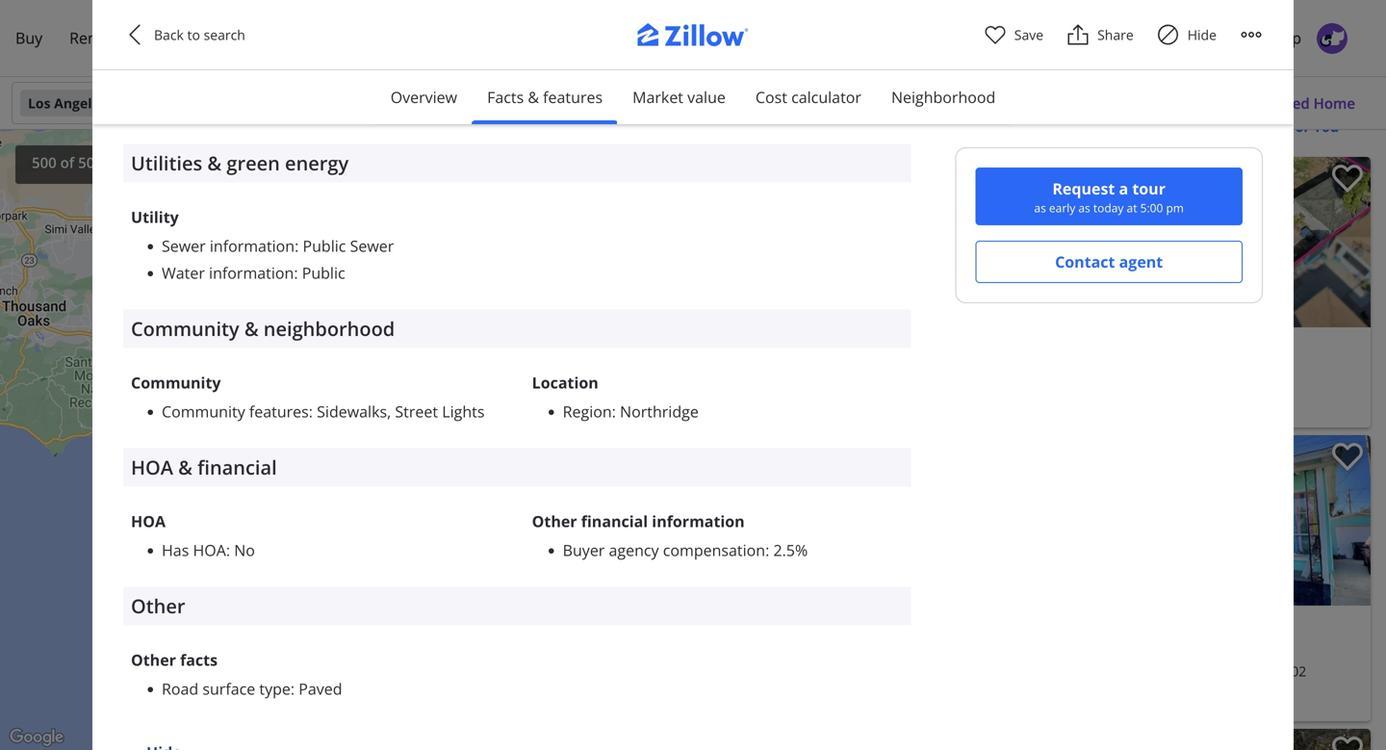 Task type: vqa. For each thing, say whether or not it's contained in the screenshot.
Enclosed
no



Task type: locate. For each thing, give the bounding box(es) containing it.
1 horizontal spatial sewer
[[350, 235, 394, 256]]

$1,374,900 up the mcres properties
[[688, 333, 787, 360]]

los inside 10307 stanford ave, los angeles, ca 90002 link
[[1167, 662, 1189, 680]]

2 vertical spatial hoa
[[193, 540, 226, 560]]

property up new
[[563, 20, 625, 40]]

2 sewer from the left
[[350, 235, 394, 256]]

built
[[599, 97, 631, 117]]

share image
[[1067, 23, 1090, 46]]

rent
[[69, 27, 103, 48]]

ca left 90002
[[1248, 662, 1265, 680]]

2 horizontal spatial ca
[[1248, 662, 1265, 680]]

ave, inside 8161 encino ave, northridge, ca 91325 mcres properties
[[211, 509, 237, 528]]

1 horizontal spatial property
[[563, 20, 625, 40]]

saved
[[1269, 93, 1310, 113]]

properties inside 8161 encino ave, northridge, ca 91325 mcres properties
[[165, 531, 220, 544]]

ca right angeles
[[110, 94, 128, 112]]

home inside main navigation
[[181, 27, 225, 48]]

0 vertical spatial chevron left image
[[1039, 231, 1062, 254]]

1 horizontal spatial $1,374,900
[[688, 333, 787, 360]]

financial up agency
[[581, 511, 648, 531]]

los
[[28, 94, 51, 112], [1167, 662, 1189, 680]]

1 vertical spatial 500
[[32, 153, 57, 172]]

neighborhood button
[[876, 70, 1012, 124]]

mcres properties
[[688, 405, 776, 418]]

region
[[563, 401, 612, 422]]

& for financial
[[178, 454, 193, 480]]

0 vertical spatial ca
[[110, 94, 128, 112]]

sewer up water
[[162, 235, 206, 256]]

0 horizontal spatial chevron down image
[[508, 95, 524, 111]]

sell
[[130, 27, 154, 48]]

0 vertical spatial type
[[209, 20, 241, 40]]

share
[[1098, 26, 1134, 44]]

0 horizontal spatial 500
[[32, 153, 57, 172]]

properties down encino
[[165, 531, 220, 544]]

save this home image
[[983, 165, 1014, 193], [1333, 443, 1364, 471], [1333, 737, 1364, 750]]

help
[[1269, 27, 1302, 48]]

chevron right image inside property images, use arrow keys to navigate, image 1 of 22 group
[[1339, 231, 1362, 254]]

community for &
[[131, 315, 239, 342]]

ave,
[[211, 509, 237, 528], [1137, 662, 1163, 680]]

0 vertical spatial los
[[28, 94, 51, 112]]

community for community
[[131, 372, 221, 393]]

2 vertical spatial other
[[131, 649, 176, 670]]

chevron down image
[[386, 95, 401, 111], [689, 95, 705, 111], [956, 95, 971, 111], [1347, 119, 1363, 134]]

10307 stanford ave, los angeles, ca 90002 link
[[1037, 660, 1364, 683]]

facts & features
[[487, 87, 603, 107]]

home loans
[[181, 27, 272, 48]]

house
[[294, 486, 335, 505]]

: inside hoa has hoa : no
[[226, 540, 230, 560]]

other for other financial information buyer agency compensation : 2.5%
[[532, 511, 577, 531]]

$1,374,900 up 3 at bottom
[[131, 459, 230, 485]]

other
[[532, 511, 577, 531], [131, 593, 185, 619], [131, 649, 176, 670]]

road
[[162, 678, 199, 699]]

1 vertical spatial ave,
[[1137, 662, 1163, 680]]

rentals
[[1093, 27, 1146, 48]]

1 vertical spatial ca
[[317, 509, 334, 528]]

1 vertical spatial mcres
[[131, 531, 162, 544]]

contact agent
[[1056, 251, 1164, 272]]

0 vertical spatial features
[[543, 87, 603, 107]]

2 vertical spatial community
[[162, 401, 245, 422]]

help link
[[1255, 16, 1316, 61]]

condition
[[629, 20, 697, 40]]

1 horizontal spatial los
[[1167, 662, 1189, 680]]

0 horizontal spatial property images, use arrow keys to navigate, image 1 of 72 group
[[0, 283, 674, 456]]

1 horizontal spatial chevron left image
[[1039, 231, 1062, 254]]

0 vertical spatial 500
[[684, 117, 707, 135]]

ave, right stanford
[[1137, 662, 1163, 680]]

information up compensation
[[652, 511, 745, 531]]

as left early
[[1035, 200, 1047, 216]]

market
[[633, 87, 684, 107]]

1 vertical spatial los
[[1167, 662, 1189, 680]]

0 horizontal spatial ave,
[[211, 509, 237, 528]]

chevron down image left year
[[508, 95, 524, 111]]

0 horizontal spatial sewer
[[162, 235, 206, 256]]

& for features
[[528, 87, 539, 107]]

information up 1.37m on the top of the page
[[210, 235, 295, 256]]

& down 1.37m on the top of the page
[[244, 315, 259, 342]]

neighborhood
[[264, 315, 395, 342]]

no
[[697, 70, 718, 90], [234, 540, 255, 560]]

1 horizontal spatial ave,
[[1137, 662, 1163, 680]]

ave, inside $1,374,900 main content
[[1137, 662, 1163, 680]]

1 horizontal spatial financial
[[581, 511, 648, 531]]

1 vertical spatial property
[[162, 74, 224, 94]]

has
[[162, 540, 189, 560]]

ave, for northridge,
[[211, 509, 237, 528]]

90002
[[1269, 662, 1307, 680]]

& left green at the left top of the page
[[207, 150, 222, 176]]

1 vertical spatial hoa
[[131, 511, 166, 531]]

cost calculator button
[[740, 70, 877, 124]]

2 vertical spatial information
[[652, 511, 745, 531]]

location region : northridge
[[532, 372, 699, 422]]

0 vertical spatial community
[[131, 315, 239, 342]]

0 vertical spatial mcres
[[688, 405, 719, 418]]

other inside other financial information buyer agency compensation : 2.5%
[[532, 511, 577, 531]]

los left angeles,
[[1167, 662, 1189, 680]]

hoa for hoa has hoa : no
[[131, 511, 166, 531]]

information for hoa
[[652, 511, 745, 531]]

1 horizontal spatial chevron down image
[[839, 95, 854, 111]]

0 horizontal spatial properties
[[165, 531, 220, 544]]

0 horizontal spatial mcres
[[131, 531, 162, 544]]

family
[[343, 74, 390, 94]]

map region
[[0, 0, 780, 750]]

8161 encino ave, northridge, ca 91325 link
[[131, 507, 391, 530]]

1,708
[[221, 486, 255, 505]]

today
[[1094, 200, 1124, 216]]

sewer up neighborhood
[[350, 235, 394, 256]]

0 vertical spatial properties
[[721, 405, 776, 418]]

information
[[210, 235, 295, 256], [209, 262, 294, 283], [652, 511, 745, 531]]

as
[[1035, 200, 1047, 216], [1079, 200, 1091, 216]]

other up road
[[131, 649, 176, 670]]

500 inside $1,374,900 main content
[[684, 117, 707, 135]]

1 vertical spatial no
[[234, 540, 255, 560]]

features inside button
[[543, 87, 603, 107]]

ca inside $1,374,900 main content
[[1248, 662, 1265, 680]]

save this home image
[[1333, 165, 1364, 193], [360, 290, 391, 318]]

1 vertical spatial properties
[[165, 531, 220, 544]]

0 horizontal spatial financial
[[198, 454, 277, 480]]

ave, down 1,708
[[211, 509, 237, 528]]

1 horizontal spatial properties
[[721, 405, 776, 418]]

other for other
[[131, 593, 185, 619]]

property down to
[[162, 74, 224, 94]]

hoa
[[131, 454, 173, 480], [131, 511, 166, 531], [193, 540, 226, 560]]

: inside location region : northridge
[[612, 401, 616, 422]]

residence
[[394, 74, 467, 94]]

0 horizontal spatial los
[[28, 94, 51, 112]]

calculator
[[792, 87, 862, 107]]

type inside the other facts road surface type : paved
[[259, 678, 291, 699]]

1 vertical spatial other
[[131, 593, 185, 619]]

sell link
[[116, 16, 168, 61]]

sidewalks,
[[317, 401, 391, 422]]

angeles
[[54, 94, 107, 112]]

1 horizontal spatial features
[[543, 87, 603, 107]]

other down has
[[131, 593, 185, 619]]

1 vertical spatial save this home image
[[360, 290, 391, 318]]

0 horizontal spatial as
[[1035, 200, 1047, 216]]

homes
[[115, 153, 162, 172]]

los inside filters element
[[28, 94, 51, 112]]

subtype
[[228, 74, 289, 94]]

500
[[684, 117, 707, 135], [32, 153, 57, 172]]

other up 'buyer'
[[532, 511, 577, 531]]

properties
[[721, 405, 776, 418], [165, 531, 220, 544]]

other inside the other facts road surface type : paved
[[131, 649, 176, 670]]

save this home image down 1 saved home link
[[1333, 165, 1364, 193]]

market value
[[633, 87, 726, 107]]

& right facts
[[528, 87, 539, 107]]

2446 penmar ave, venice, ca 90291 image
[[1030, 157, 1371, 327]]

main navigation
[[0, 0, 1387, 77]]

0 horizontal spatial no
[[234, 540, 255, 560]]

0 vertical spatial hoa
[[131, 454, 173, 480]]

hoa right has
[[193, 540, 226, 560]]

0 horizontal spatial type
[[209, 20, 241, 40]]

compensation
[[663, 540, 766, 560]]

ca down the '- house for sale'
[[317, 509, 334, 528]]

surface
[[203, 678, 255, 699]]

0 horizontal spatial $1,374,900
[[131, 459, 230, 485]]

1 horizontal spatial mcres
[[688, 405, 719, 418]]

0 horizontal spatial features
[[249, 401, 309, 422]]

0 horizontal spatial property
[[162, 74, 224, 94]]

8161 encino ave, northridge, ca 91325 image
[[680, 157, 1022, 327], [123, 283, 399, 453], [399, 283, 674, 453]]

information up the community & neighborhood
[[209, 262, 294, 283]]

0 vertical spatial property
[[563, 20, 625, 40]]

0 horizontal spatial save this home image
[[360, 290, 391, 318]]

property inside property condition : turnkey,updated/remodeled new construction : no year built : 1952
[[563, 20, 625, 40]]

0 horizontal spatial ca
[[110, 94, 128, 112]]

1 horizontal spatial as
[[1079, 200, 1091, 216]]

849k link
[[397, 402, 435, 419]]

10307 stanford ave, los angeles, ca 90002 image
[[1030, 435, 1371, 606]]

loans
[[229, 27, 272, 48]]

1 vertical spatial $1,374,900
[[131, 459, 230, 485]]

chevron right image
[[989, 231, 1012, 254], [1339, 231, 1362, 254], [1339, 509, 1362, 532]]

public
[[303, 235, 346, 256], [302, 262, 345, 283]]

& up 3 at bottom
[[178, 454, 193, 480]]

property images, use arrow keys to navigate, image 1 of 28 group
[[1030, 729, 1371, 750]]

1 vertical spatial type
[[259, 678, 291, 699]]

as down request
[[1079, 200, 1091, 216]]

features
[[543, 87, 603, 107], [249, 401, 309, 422]]

hoa down 4 bds
[[131, 511, 166, 531]]

0 vertical spatial other
[[532, 511, 577, 531]]

1 vertical spatial features
[[249, 401, 309, 422]]

-
[[286, 486, 291, 505]]

1 horizontal spatial 500
[[684, 117, 707, 135]]

1 horizontal spatial ca
[[317, 509, 334, 528]]

& inside button
[[528, 87, 539, 107]]

500 down value
[[684, 117, 707, 135]]

more image
[[1240, 23, 1264, 46]]

property subtype : single family residence
[[162, 74, 467, 94]]

0 horizontal spatial chevron left image
[[133, 356, 156, 379]]

back to search link
[[123, 23, 268, 46]]

0 vertical spatial information
[[210, 235, 295, 256]]

0 vertical spatial $1,374,900
[[688, 333, 787, 360]]

1 vertical spatial community
[[131, 372, 221, 393]]

chevron left image
[[1039, 231, 1062, 254], [133, 356, 156, 379]]

2 vertical spatial ca
[[1248, 662, 1265, 680]]

los left angeles
[[28, 94, 51, 112]]

loading image
[[810, 572, 827, 589]]

pm
[[1167, 200, 1184, 216]]

2 vertical spatial save this home image
[[1333, 737, 1364, 750]]

0 vertical spatial ave,
[[211, 509, 237, 528]]

mcres
[[688, 405, 719, 418], [131, 531, 162, 544]]

3d
[[710, 166, 725, 182]]

other for other facts road surface type : paved
[[131, 649, 176, 670]]

10307 stanford ave, los angeles, ca 90002
[[1037, 662, 1307, 680]]

request a tour as early as today at 5:00 pm
[[1035, 178, 1184, 216]]

advertisement region
[[680, 435, 1022, 721]]

1 horizontal spatial no
[[697, 70, 718, 90]]

features inside community community features : sidewalks, street lights
[[249, 401, 309, 422]]

type
[[209, 20, 241, 40], [259, 678, 291, 699]]

1 vertical spatial financial
[[581, 511, 648, 531]]

properties right northridge
[[721, 405, 776, 418]]

save this home image up 2.70m
[[360, 290, 391, 318]]

property images, use arrow keys to navigate, image 1 of 72 group
[[680, 157, 1022, 332], [0, 283, 674, 456]]

chevron right image for save this home image to the top
[[989, 231, 1012, 254]]

chevron down image
[[508, 95, 524, 111], [839, 95, 854, 111]]

1 horizontal spatial save this home image
[[1333, 165, 1364, 193]]

back to search
[[154, 26, 245, 44]]

back
[[154, 26, 184, 44]]

- house for sale
[[286, 486, 385, 505]]

information inside other financial information buyer agency compensation : 2.5%
[[652, 511, 745, 531]]

500 left of
[[32, 153, 57, 172]]

financial up 1,708
[[198, 454, 277, 480]]

0 vertical spatial save this home image
[[1333, 165, 1364, 193]]

zillow logo image
[[616, 23, 770, 57]]

results
[[710, 117, 755, 135]]

save this home button
[[968, 157, 1022, 211], [1317, 157, 1371, 211], [345, 283, 399, 336], [1317, 435, 1371, 489], [1317, 729, 1371, 750]]

home inside filters element
[[1314, 93, 1356, 113]]

hoa up bds
[[131, 454, 173, 480]]

property for property subtype : single family residence
[[162, 74, 224, 94]]

sqft
[[259, 486, 283, 505]]

overview
[[391, 87, 458, 107]]

0 vertical spatial no
[[697, 70, 718, 90]]

500 results
[[684, 117, 755, 135]]

chevron down image right the cost
[[839, 95, 854, 111]]

1 horizontal spatial type
[[259, 678, 291, 699]]

save
[[1015, 26, 1044, 44]]

utility sewer information : public sewer water information : public
[[131, 206, 394, 283]]

financial inside other financial information buyer agency compensation : 2.5%
[[581, 511, 648, 531]]

0 vertical spatial financial
[[198, 454, 277, 480]]



Task type: describe. For each thing, give the bounding box(es) containing it.
hoa for hoa & financial
[[131, 454, 173, 480]]

chevron right image inside property images, use arrow keys to navigate, image 1 of 19 group
[[1339, 509, 1362, 532]]

1.37m link
[[239, 264, 282, 281]]

property for property condition : turnkey,updated/remodeled new construction : no year built : 1952
[[563, 20, 625, 40]]

encino
[[165, 509, 207, 528]]

at
[[1127, 200, 1138, 216]]

turnkey,updated/remodeled
[[563, 43, 775, 63]]

facts & features button
[[472, 70, 618, 124]]

property condition : turnkey,updated/remodeled new construction : no year built : 1952
[[563, 20, 775, 117]]

0 vertical spatial save this home image
[[983, 165, 1014, 193]]

utilities & green energy
[[131, 150, 349, 176]]

$1,374,900 main content
[[665, 64, 1387, 750]]

10307
[[1037, 662, 1076, 680]]

buy link
[[2, 16, 56, 61]]

save button
[[984, 23, 1044, 46]]

facts
[[487, 87, 524, 107]]

849k
[[403, 403, 428, 418]]

of
[[60, 153, 74, 172]]

1 vertical spatial chevron left image
[[133, 356, 156, 379]]

1 sewer from the left
[[162, 235, 206, 256]]

sale
[[360, 486, 385, 505]]

& for green
[[207, 150, 222, 176]]

value
[[688, 87, 726, 107]]

lights
[[442, 401, 485, 422]]

search
[[204, 26, 245, 44]]

chevron right image for topmost save this home icon
[[1339, 231, 1362, 254]]

google image
[[5, 725, 68, 750]]

agency
[[609, 540, 659, 560]]

hoa has hoa : no
[[131, 511, 255, 560]]

market value button
[[617, 70, 741, 124]]

los angeles ca
[[28, 94, 128, 112]]

buy
[[15, 27, 43, 48]]

91325
[[337, 509, 376, 528]]

to
[[187, 26, 200, 44]]

neighborhood
[[892, 87, 996, 107]]

ca inside filters element
[[110, 94, 128, 112]]

manage rentals
[[1031, 27, 1146, 48]]

: inside community community features : sidewalks, street lights
[[309, 401, 313, 422]]

home type :
[[162, 20, 249, 40]]

contact agent button
[[976, 241, 1243, 283]]

a
[[1120, 178, 1129, 199]]

other facts road surface type : paved
[[131, 649, 342, 699]]

loading...
[[825, 569, 890, 587]]

features for community
[[249, 401, 309, 422]]

2 chevron down image from the left
[[839, 95, 854, 111]]

northridge,
[[241, 509, 313, 528]]

5:00
[[1141, 200, 1164, 216]]

property images, use arrow keys to navigate, image 1 of 19 group
[[1030, 435, 1371, 610]]

2.5%
[[774, 540, 808, 560]]

abbot kinney
[[1045, 166, 1122, 182]]

request
[[1053, 178, 1116, 199]]

& for neighborhood
[[244, 315, 259, 342]]

ca inside 8161 encino ave, northridge, ca 91325 mcres properties
[[317, 509, 334, 528]]

heart image
[[984, 23, 1007, 46]]

tour
[[728, 166, 755, 182]]

500 for 500 results
[[684, 117, 707, 135]]

year
[[563, 97, 595, 117]]

hide image
[[1157, 23, 1180, 46]]

home for home loans
[[181, 27, 225, 48]]

1 vertical spatial save this home image
[[1333, 443, 1364, 471]]

property images, use arrow keys to navigate, image 1 of 72 group inside map region
[[0, 283, 674, 456]]

$1,374,900 inside $1,374,900 main content
[[688, 333, 787, 360]]

advertise link
[[1159, 16, 1253, 61]]

tour
[[1133, 178, 1166, 199]]

no inside property condition : turnkey,updated/remodeled new construction : no year built : 1952
[[697, 70, 718, 90]]

cost
[[756, 87, 788, 107]]

500 of 5039 homes
[[32, 153, 162, 172]]

1952
[[639, 97, 675, 117]]

three dimensional image
[[695, 169, 707, 180]]

hide
[[1188, 26, 1217, 44]]

2 as from the left
[[1079, 200, 1091, 216]]

1
[[1257, 93, 1265, 113]]

1 vertical spatial public
[[302, 262, 345, 283]]

features for &
[[543, 87, 603, 107]]

information for utilities & green energy
[[210, 235, 295, 256]]

: inside other financial information buyer agency compensation : 2.5%
[[766, 540, 770, 560]]

no inside hoa has hoa : no
[[234, 540, 255, 560]]

save this home image inside button
[[360, 290, 391, 318]]

hoa & financial
[[131, 454, 277, 480]]

stanford
[[1079, 662, 1134, 680]]

community community features : sidewalks, street lights
[[131, 372, 485, 422]]

1,708 sqft
[[221, 486, 283, 505]]

$1,374,900 inside map region
[[131, 459, 230, 485]]

mcres inside $1,374,900 main content
[[688, 405, 719, 418]]

home loans link
[[168, 16, 285, 61]]

0 vertical spatial public
[[303, 235, 346, 256]]

mcres inside 8161 encino ave, northridge, ca 91325 mcres properties
[[131, 531, 162, 544]]

bds
[[142, 486, 165, 505]]

ba
[[191, 486, 206, 505]]

filters element
[[0, 77, 1387, 130]]

for
[[338, 486, 356, 505]]

chevron left image
[[123, 23, 146, 46]]

4 bds
[[131, 486, 165, 505]]

advertise
[[1173, 27, 1240, 48]]

1 chevron down image from the left
[[508, 95, 524, 111]]

properties inside $1,374,900 main content
[[721, 405, 776, 418]]

1 saved home link
[[1247, 79, 1366, 127]]

skip link list tab list
[[375, 70, 1012, 125]]

8161
[[131, 509, 162, 528]]

500 for 500 of 5039 homes
[[32, 153, 57, 172]]

other financial information buyer agency compensation : 2.5%
[[532, 511, 808, 560]]

agent
[[1120, 251, 1164, 272]]

facts
[[180, 649, 218, 670]]

new
[[563, 70, 595, 90]]

contact
[[1056, 251, 1116, 272]]

property images, use arrow keys to navigate, image 1 of 22 group
[[1030, 157, 1371, 332]]

single
[[297, 74, 339, 94]]

water
[[162, 262, 205, 283]]

2.70m link
[[355, 341, 399, 358]]

1 vertical spatial information
[[209, 262, 294, 283]]

save this home button inside map region
[[345, 283, 399, 336]]

1 as from the left
[[1035, 200, 1047, 216]]

manage
[[1031, 27, 1089, 48]]

1 saved home
[[1257, 93, 1356, 113]]

manage rentals link
[[1018, 16, 1159, 61]]

community & neighborhood
[[131, 315, 395, 342]]

1 horizontal spatial property images, use arrow keys to navigate, image 1 of 72 group
[[680, 157, 1022, 332]]

buyer
[[563, 540, 605, 560]]

: inside the other facts road surface type : paved
[[291, 678, 295, 699]]

energy
[[285, 150, 349, 176]]

angeles,
[[1192, 662, 1245, 680]]

kinney
[[1083, 166, 1122, 182]]

home for home type :
[[162, 20, 205, 40]]

ave, for los
[[1137, 662, 1163, 680]]



